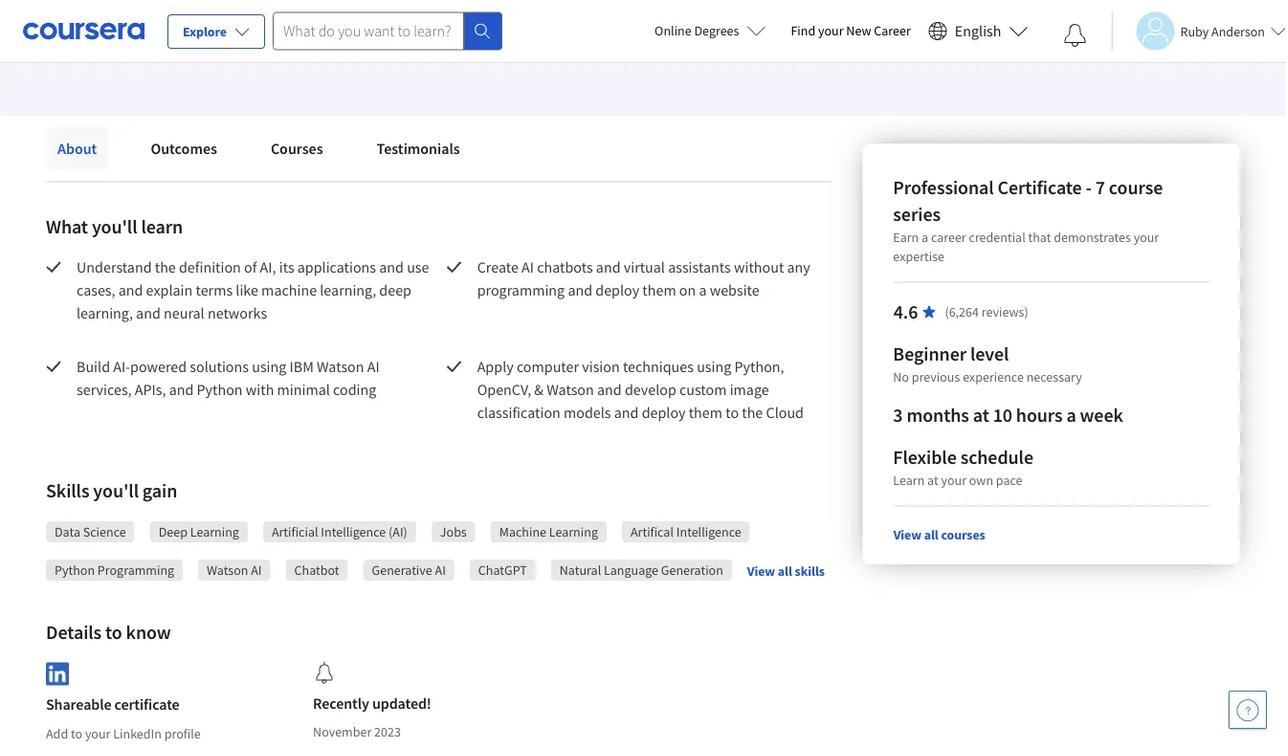 Task type: describe. For each thing, give the bounding box(es) containing it.
python inside build ai-powered solutions using ibm watson ai services, apis, and python with minimal coding
[[197, 380, 243, 399]]

its
[[279, 258, 294, 277]]

updated!
[[372, 694, 432, 713]]

applications
[[298, 258, 376, 277]]

view all courses link
[[894, 527, 986, 544]]

beginner level no previous experience necessary
[[894, 342, 1083, 386]]

and down chatbots
[[568, 281, 593, 300]]

experience
[[963, 369, 1024, 386]]

outcomes link
[[139, 127, 229, 169]]

enroll inside try for free: enroll to start your 7-day full access free trial financial aid available
[[286, 3, 319, 20]]

programming
[[477, 281, 565, 300]]

solutions
[[190, 357, 249, 376]]

about link
[[46, 127, 109, 169]]

and down vision
[[597, 380, 622, 399]]

(6,264
[[945, 304, 979, 321]]

and down the understand
[[118, 281, 143, 300]]

all for courses
[[924, 527, 939, 544]]

recently updated!
[[313, 694, 432, 713]]

view for view all courses
[[894, 527, 922, 544]]

view all skills
[[748, 563, 825, 580]]

10
[[993, 404, 1013, 428]]

cases,
[[77, 281, 115, 300]]

definition
[[179, 258, 241, 277]]

7
[[1096, 176, 1106, 200]]

financial aid available button
[[217, 29, 343, 46]]

build ai-powered solutions using ibm watson ai services, apis, and python with minimal coding
[[77, 357, 383, 399]]

linkedin
[[113, 725, 162, 743]]

them inside create ai chatbots and virtual assistants without any programming and deploy them on a website
[[643, 281, 677, 300]]

your down the shareable certificate
[[85, 725, 111, 743]]

for for enroll
[[119, 6, 139, 25]]

apply computer vision techniques using python, opencv, & watson and develop custom image classification models and deploy them to the cloud
[[477, 357, 807, 422]]

view for view all skills
[[748, 563, 776, 580]]

techniques
[[623, 357, 694, 376]]

(6,264 reviews)
[[945, 304, 1029, 321]]

data
[[55, 524, 80, 541]]

know
[[126, 621, 171, 645]]

classification
[[477, 403, 561, 422]]

image
[[730, 380, 770, 399]]

free
[[142, 6, 171, 25]]

ai for create ai chatbots and virtual assistants without any programming and deploy them on a website
[[522, 258, 534, 277]]

all for skills
[[778, 563, 793, 580]]

&
[[535, 380, 544, 399]]

ai-
[[113, 357, 130, 376]]

artifical
[[631, 524, 674, 541]]

ruby anderson
[[1181, 23, 1266, 40]]

and left virtual
[[596, 258, 621, 277]]

computer
[[517, 357, 579, 376]]

access
[[447, 3, 483, 20]]

on
[[680, 281, 696, 300]]

what you'll learn
[[46, 215, 183, 239]]

to right add
[[71, 725, 82, 743]]

help center image
[[1237, 699, 1260, 722]]

0 vertical spatial at
[[973, 404, 990, 428]]

online degrees
[[655, 22, 740, 39]]

artificial intelligence (ai)
[[272, 524, 408, 541]]

17
[[146, 27, 159, 42]]

language
[[604, 562, 659, 579]]

that
[[1029, 229, 1052, 246]]

chatbots
[[537, 258, 593, 277]]

use
[[407, 258, 429, 277]]

apis,
[[135, 380, 166, 399]]

testimonials
[[377, 139, 460, 158]]

to inside apply computer vision techniques using python, opencv, & watson and develop custom image classification models and deploy them to the cloud
[[726, 403, 739, 422]]

reviews)
[[982, 304, 1029, 321]]

learn
[[894, 472, 925, 489]]

using for with
[[252, 357, 287, 376]]

assistants
[[668, 258, 731, 277]]

flexible schedule learn at your own pace
[[894, 446, 1034, 489]]

artifical intelligence
[[631, 524, 742, 541]]

python,
[[735, 357, 785, 376]]

7-
[[392, 3, 403, 20]]

online
[[655, 22, 692, 39]]

own
[[970, 472, 994, 489]]

ibm
[[290, 357, 314, 376]]

try for free: enroll to start your 7-day full access free trial financial aid available
[[217, 3, 533, 46]]

recently
[[313, 694, 369, 713]]

deep
[[159, 524, 188, 541]]

start
[[336, 3, 361, 20]]

and down explain
[[136, 304, 161, 323]]

explore button
[[168, 14, 265, 49]]

ai for generative ai
[[435, 562, 446, 579]]

3
[[894, 404, 903, 428]]

0 horizontal spatial watson
[[207, 562, 248, 579]]

courses
[[271, 139, 323, 158]]

view all skills button
[[748, 562, 825, 581]]

learning for deep learning
[[190, 524, 239, 541]]

starts
[[89, 27, 120, 42]]

english button
[[921, 0, 1036, 62]]

skills
[[46, 479, 89, 503]]

and up deep
[[379, 258, 404, 277]]

watson inside build ai-powered solutions using ibm watson ai services, apis, and python with minimal coding
[[317, 357, 364, 376]]

career
[[932, 229, 967, 246]]

pace
[[997, 472, 1023, 489]]

ai,
[[260, 258, 276, 277]]

models
[[564, 403, 611, 422]]

previous
[[912, 369, 961, 386]]

ruby anderson button
[[1112, 12, 1287, 50]]

of
[[244, 258, 257, 277]]

and down develop
[[614, 403, 639, 422]]

machine
[[261, 281, 317, 300]]

necessary
[[1027, 369, 1083, 386]]

profile
[[164, 725, 201, 743]]

explain
[[146, 281, 193, 300]]



Task type: locate. For each thing, give the bounding box(es) containing it.
0 horizontal spatial at
[[928, 472, 939, 489]]

watson ai
[[207, 562, 262, 579]]

at inside flexible schedule learn at your own pace
[[928, 472, 939, 489]]

the down the image
[[742, 403, 763, 422]]

deploy down develop
[[642, 403, 686, 422]]

0 vertical spatial a
[[922, 229, 929, 246]]

1 vertical spatial python
[[55, 562, 95, 579]]

What do you want to learn? text field
[[273, 12, 464, 50]]

your inside professional certificate - 7 course series earn a career credential that demonstrates your expertise
[[1134, 229, 1160, 246]]

like
[[236, 281, 258, 300]]

1 vertical spatial you'll
[[93, 479, 139, 503]]

add
[[46, 725, 68, 743]]

ai inside create ai chatbots and virtual assistants without any programming and deploy them on a website
[[522, 258, 534, 277]]

0 horizontal spatial view
[[748, 563, 776, 580]]

free
[[486, 3, 508, 20]]

any
[[787, 258, 811, 277]]

learning, down applications
[[320, 281, 376, 300]]

for inside enroll for free starts nov 17
[[119, 6, 139, 25]]

science
[[83, 524, 126, 541]]

intelligence up generation
[[677, 524, 742, 541]]

enroll for free starts nov 17
[[77, 6, 171, 42]]

0 vertical spatial view
[[894, 527, 922, 544]]

week
[[1081, 404, 1124, 428]]

programming
[[98, 562, 174, 579]]

find your new career
[[791, 22, 911, 39]]

0 horizontal spatial learning
[[190, 524, 239, 541]]

for inside try for free: enroll to start your 7-day full access free trial financial aid available
[[237, 3, 253, 20]]

1 horizontal spatial deploy
[[642, 403, 686, 422]]

enroll inside enroll for free starts nov 17
[[77, 6, 116, 25]]

1 horizontal spatial a
[[922, 229, 929, 246]]

a inside professional certificate - 7 course series earn a career credential that demonstrates your expertise
[[922, 229, 929, 246]]

1 vertical spatial them
[[689, 403, 723, 422]]

None search field
[[273, 12, 503, 50]]

your right find
[[819, 22, 844, 39]]

2 horizontal spatial a
[[1067, 404, 1077, 428]]

0 vertical spatial all
[[924, 527, 939, 544]]

0 horizontal spatial python
[[55, 562, 95, 579]]

data science
[[55, 524, 126, 541]]

you'll up science
[[93, 479, 139, 503]]

learning, down cases,
[[77, 304, 133, 323]]

show notifications image
[[1064, 24, 1087, 47]]

a right earn
[[922, 229, 929, 246]]

1 vertical spatial all
[[778, 563, 793, 580]]

watson up models on the left of the page
[[547, 380, 594, 399]]

1 learning from the left
[[190, 524, 239, 541]]

1 intelligence from the left
[[321, 524, 386, 541]]

enroll up starts
[[77, 6, 116, 25]]

neural
[[164, 304, 205, 323]]

0 horizontal spatial them
[[643, 281, 677, 300]]

cloud
[[766, 403, 804, 422]]

1 horizontal spatial watson
[[317, 357, 364, 376]]

using for image
[[697, 357, 732, 376]]

apply
[[477, 357, 514, 376]]

deep
[[380, 281, 412, 300]]

1 horizontal spatial at
[[973, 404, 990, 428]]

at left the 10
[[973, 404, 990, 428]]

virtual
[[624, 258, 665, 277]]

1 vertical spatial learning,
[[77, 304, 133, 323]]

1 horizontal spatial python
[[197, 380, 243, 399]]

1 horizontal spatial using
[[697, 357, 732, 376]]

a left week
[[1067, 404, 1077, 428]]

learning right deep
[[190, 524, 239, 541]]

coding
[[333, 380, 377, 399]]

to down the image
[[726, 403, 739, 422]]

1 vertical spatial watson
[[547, 380, 594, 399]]

beginner
[[894, 342, 967, 366]]

deploy inside apply computer vision techniques using python, opencv, & watson and develop custom image classification models and deploy them to the cloud
[[642, 403, 686, 422]]

for up 'nov'
[[119, 6, 139, 25]]

0 vertical spatial watson
[[317, 357, 364, 376]]

to inside try for free: enroll to start your 7-day full access free trial financial aid available
[[322, 3, 333, 20]]

details
[[46, 621, 102, 645]]

deploy inside create ai chatbots and virtual assistants without any programming and deploy them on a website
[[596, 281, 640, 300]]

for right try
[[237, 3, 253, 20]]

intelligence
[[321, 524, 386, 541], [677, 524, 742, 541]]

professional
[[894, 176, 994, 200]]

python down data
[[55, 562, 95, 579]]

using up with
[[252, 357, 287, 376]]

and right apis,
[[169, 380, 194, 399]]

intelligence left (ai)
[[321, 524, 386, 541]]

0 horizontal spatial using
[[252, 357, 287, 376]]

-
[[1086, 176, 1092, 200]]

using inside apply computer vision techniques using python, opencv, & watson and develop custom image classification models and deploy them to the cloud
[[697, 357, 732, 376]]

anderson
[[1212, 23, 1266, 40]]

course
[[1110, 176, 1164, 200]]

2 horizontal spatial watson
[[547, 380, 594, 399]]

deploy
[[596, 281, 640, 300], [642, 403, 686, 422]]

0 horizontal spatial a
[[699, 281, 707, 300]]

0 vertical spatial deploy
[[596, 281, 640, 300]]

using up custom
[[697, 357, 732, 376]]

a right on
[[699, 281, 707, 300]]

flexible
[[894, 446, 957, 470]]

watson down the deep learning
[[207, 562, 248, 579]]

your inside try for free: enroll to start your 7-day full access free trial financial aid available
[[364, 3, 389, 20]]

explore
[[183, 23, 227, 40]]

1 vertical spatial a
[[699, 281, 707, 300]]

deploy down virtual
[[596, 281, 640, 300]]

1 horizontal spatial the
[[742, 403, 763, 422]]

1 horizontal spatial learning,
[[320, 281, 376, 300]]

1 horizontal spatial learning
[[549, 524, 598, 541]]

view left skills
[[748, 563, 776, 580]]

courses link
[[259, 127, 335, 169]]

1 using from the left
[[252, 357, 287, 376]]

a inside create ai chatbots and virtual assistants without any programming and deploy them on a website
[[699, 281, 707, 300]]

degrees
[[695, 22, 740, 39]]

0 horizontal spatial enroll
[[77, 6, 116, 25]]

ai
[[522, 258, 534, 277], [367, 357, 380, 376], [251, 562, 262, 579], [435, 562, 446, 579]]

trial
[[510, 3, 533, 20]]

the up explain
[[155, 258, 176, 277]]

the inside 'understand the definition of ai, its applications and use cases, and explain terms like machine learning, deep learning, and neural networks'
[[155, 258, 176, 277]]

certificate
[[114, 696, 180, 715]]

0 horizontal spatial deploy
[[596, 281, 640, 300]]

develop
[[625, 380, 677, 399]]

and inside build ai-powered solutions using ibm watson ai services, apis, and python with minimal coding
[[169, 380, 194, 399]]

coursera image
[[23, 16, 145, 46]]

find your new career link
[[782, 19, 921, 43]]

your down course
[[1134, 229, 1160, 246]]

generative
[[372, 562, 433, 579]]

0 vertical spatial the
[[155, 258, 176, 277]]

learning for machine learning
[[549, 524, 598, 541]]

0 horizontal spatial all
[[778, 563, 793, 580]]

your inside flexible schedule learn at your own pace
[[942, 472, 967, 489]]

at
[[973, 404, 990, 428], [928, 472, 939, 489]]

online degrees button
[[640, 10, 782, 52]]

without
[[734, 258, 784, 277]]

try
[[217, 3, 235, 20]]

using inside build ai-powered solutions using ibm watson ai services, apis, and python with minimal coding
[[252, 357, 287, 376]]

terms
[[196, 281, 233, 300]]

all
[[924, 527, 939, 544], [778, 563, 793, 580]]

for for try
[[237, 3, 253, 20]]

python down solutions
[[197, 380, 243, 399]]

enroll up "available"
[[286, 3, 319, 20]]

what
[[46, 215, 88, 239]]

intelligence for artificial
[[321, 524, 386, 541]]

to left 'know'
[[105, 621, 122, 645]]

intelligence for artifical
[[677, 524, 742, 541]]

all inside button
[[778, 563, 793, 580]]

ai up the coding
[[367, 357, 380, 376]]

november 2023
[[313, 724, 401, 741]]

add to your linkedin profile
[[46, 725, 201, 743]]

python
[[197, 380, 243, 399], [55, 562, 95, 579]]

build
[[77, 357, 110, 376]]

chatbot
[[294, 562, 339, 579]]

you'll for what
[[92, 215, 137, 239]]

at right the learn
[[928, 472, 939, 489]]

1 horizontal spatial intelligence
[[677, 524, 742, 541]]

1 vertical spatial the
[[742, 403, 763, 422]]

0 horizontal spatial for
[[119, 6, 139, 25]]

1 vertical spatial deploy
[[642, 403, 686, 422]]

details to know
[[46, 621, 171, 645]]

all left courses on the bottom of page
[[924, 527, 939, 544]]

you'll for skills
[[93, 479, 139, 503]]

the inside apply computer vision techniques using python, opencv, & watson and develop custom image classification models and deploy them to the cloud
[[742, 403, 763, 422]]

2 intelligence from the left
[[677, 524, 742, 541]]

learning up natural
[[549, 524, 598, 541]]

0 vertical spatial them
[[643, 281, 677, 300]]

opencv,
[[477, 380, 531, 399]]

1 vertical spatial at
[[928, 472, 939, 489]]

ai inside build ai-powered solutions using ibm watson ai services, apis, and python with minimal coding
[[367, 357, 380, 376]]

you'll up the understand
[[92, 215, 137, 239]]

1 horizontal spatial view
[[894, 527, 922, 544]]

credential
[[969, 229, 1026, 246]]

jobs
[[440, 524, 467, 541]]

2 vertical spatial a
[[1067, 404, 1077, 428]]

professional certificate - 7 course series earn a career credential that demonstrates your expertise
[[894, 176, 1164, 265]]

november
[[313, 724, 372, 741]]

view all courses
[[894, 527, 986, 544]]

0 vertical spatial python
[[197, 380, 243, 399]]

generative ai
[[372, 562, 446, 579]]

view
[[894, 527, 922, 544], [748, 563, 776, 580]]

0 horizontal spatial the
[[155, 258, 176, 277]]

them inside apply computer vision techniques using python, opencv, & watson and develop custom image classification models and deploy them to the cloud
[[689, 403, 723, 422]]

2 vertical spatial watson
[[207, 562, 248, 579]]

them down custom
[[689, 403, 723, 422]]

1 horizontal spatial them
[[689, 403, 723, 422]]

2 learning from the left
[[549, 524, 598, 541]]

website
[[710, 281, 760, 300]]

them down virtual
[[643, 281, 677, 300]]

using
[[252, 357, 287, 376], [697, 357, 732, 376]]

ai for watson ai
[[251, 562, 262, 579]]

powered
[[130, 357, 187, 376]]

2 using from the left
[[697, 357, 732, 376]]

(ai)
[[389, 524, 408, 541]]

all left skills
[[778, 563, 793, 580]]

1 horizontal spatial all
[[924, 527, 939, 544]]

view down the learn
[[894, 527, 922, 544]]

1 horizontal spatial for
[[237, 3, 253, 20]]

0 horizontal spatial learning,
[[77, 304, 133, 323]]

0 horizontal spatial intelligence
[[321, 524, 386, 541]]

services,
[[77, 380, 132, 399]]

outcomes
[[151, 139, 217, 158]]

skills you'll gain
[[46, 479, 177, 503]]

your left own
[[942, 472, 967, 489]]

earn
[[894, 229, 919, 246]]

ai up programming
[[522, 258, 534, 277]]

to left start
[[322, 3, 333, 20]]

level
[[971, 342, 1009, 366]]

watson inside apply computer vision techniques using python, opencv, & watson and develop custom image classification models and deploy them to the cloud
[[547, 380, 594, 399]]

nov
[[123, 27, 144, 42]]

available
[[292, 29, 343, 46]]

0 vertical spatial learning,
[[320, 281, 376, 300]]

ruby
[[1181, 23, 1210, 40]]

your left 7-
[[364, 3, 389, 20]]

1 horizontal spatial enroll
[[286, 3, 319, 20]]

vision
[[582, 357, 620, 376]]

1 vertical spatial view
[[748, 563, 776, 580]]

ai left 'chatbot'
[[251, 562, 262, 579]]

view inside button
[[748, 563, 776, 580]]

watson up the coding
[[317, 357, 364, 376]]

0 vertical spatial you'll
[[92, 215, 137, 239]]

your
[[364, 3, 389, 20], [819, 22, 844, 39], [1134, 229, 1160, 246], [942, 472, 967, 489], [85, 725, 111, 743]]

4.6
[[894, 300, 918, 324]]

ai right 'generative'
[[435, 562, 446, 579]]



Task type: vqa. For each thing, say whether or not it's contained in the screenshot.
your
yes



